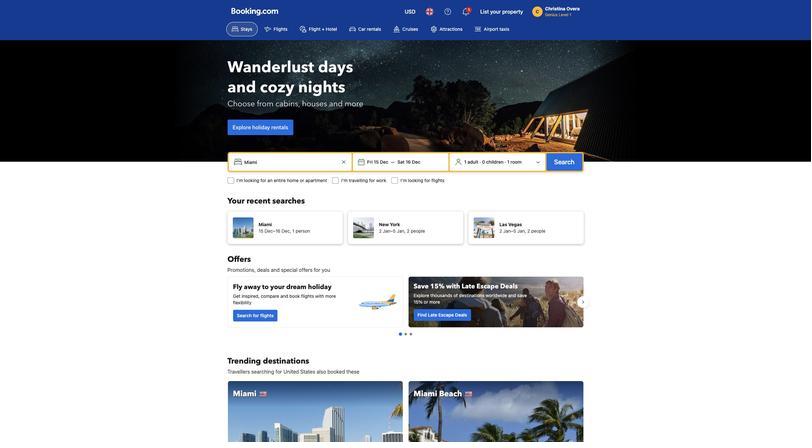Task type: describe. For each thing, give the bounding box(es) containing it.
wanderlust
[[228, 57, 314, 78]]

for inside region
[[253, 313, 259, 318]]

your inside fly away to your dream holiday get inspired, compare and book flights with more flexibility
[[271, 283, 285, 291]]

las vegas 2 jan–5 jan, 2 people
[[500, 222, 546, 234]]

4 2 from the left
[[528, 228, 531, 234]]

and right houses
[[329, 98, 343, 109]]

more inside fly away to your dream holiday get inspired, compare and book flights with more flexibility
[[326, 293, 336, 299]]

to
[[262, 283, 269, 291]]

dream
[[287, 283, 307, 291]]

booked
[[328, 369, 345, 375]]

miami 15 dec–16 dec, 1 person
[[259, 222, 310, 234]]

explore holiday rentals link
[[228, 119, 294, 135]]

dec,
[[282, 228, 291, 234]]

for left an in the left of the page
[[261, 178, 267, 183]]

book
[[290, 293, 300, 299]]

nights
[[299, 77, 346, 98]]

car rentals
[[359, 26, 381, 32]]

escape inside save 15% with late escape deals explore thousands of destinations worldwide and save 15% or more
[[477, 282, 499, 291]]

i'm looking for an entire home or apartment
[[237, 178, 327, 183]]

recent
[[247, 196, 271, 206]]

i'm travelling for work
[[342, 178, 387, 183]]

c
[[536, 9, 540, 14]]

fly
[[233, 283, 243, 291]]

travellers
[[228, 369, 250, 375]]

fri 15 dec button
[[365, 156, 391, 168]]

choose
[[228, 98, 255, 109]]

2 horizontal spatial flights
[[432, 178, 445, 183]]

people for las vegas 2 jan–5 jan, 2 people
[[532, 228, 546, 234]]

away
[[244, 283, 261, 291]]

1 adult · 0 children · 1 room
[[465, 159, 522, 165]]

late inside save 15% with late escape deals explore thousands of destinations worldwide and save 15% or more
[[462, 282, 475, 291]]

1 left adult at the right top of page
[[465, 159, 467, 165]]

flight + hotel
[[309, 26, 337, 32]]

flights link
[[259, 22, 293, 36]]

explore inside save 15% with late escape deals explore thousands of destinations worldwide and save 15% or more
[[414, 293, 430, 298]]

fly away to your dream holiday image
[[358, 282, 398, 322]]

0 vertical spatial rentals
[[367, 26, 381, 32]]

your
[[228, 196, 245, 206]]

car
[[359, 26, 366, 32]]

1 left room
[[508, 159, 510, 165]]

apartment
[[306, 178, 327, 183]]

deals
[[257, 267, 270, 273]]

looking for i'm
[[244, 178, 260, 183]]

trending
[[228, 356, 261, 367]]

for inside offers promotions, deals and special offers for you
[[314, 267, 321, 273]]

person
[[296, 228, 310, 234]]

usd
[[405, 9, 416, 15]]

special
[[281, 267, 298, 273]]

promotions,
[[228, 267, 256, 273]]

cruises link
[[388, 22, 424, 36]]

holiday inside fly away to your dream holiday get inspired, compare and book flights with more flexibility
[[308, 283, 332, 291]]

and inside fly away to your dream holiday get inspired, compare and book flights with more flexibility
[[281, 293, 288, 299]]

attractions link
[[425, 22, 468, 36]]

las
[[500, 222, 508, 227]]

find late escape deals link
[[414, 309, 471, 321]]

dec–16
[[265, 228, 281, 234]]

find
[[418, 312, 427, 318]]

wanderlust days and cozy nights choose from cabins, houses and more
[[228, 57, 364, 109]]

15 for miami
[[259, 228, 264, 234]]

property
[[503, 9, 524, 15]]

2 2 from the left
[[407, 228, 410, 234]]

more inside save 15% with late escape deals explore thousands of destinations worldwide and save 15% or more
[[430, 299, 440, 305]]

i'm looking for flights
[[401, 178, 445, 183]]

2 dec from the left
[[412, 159, 421, 165]]

states
[[301, 369, 316, 375]]

fri
[[367, 159, 373, 165]]

i'm for i'm travelling for work
[[342, 178, 348, 183]]

1 left list
[[468, 7, 470, 12]]

with inside save 15% with late escape deals explore thousands of destinations worldwide and save 15% or more
[[447, 282, 461, 291]]

compare
[[261, 293, 279, 299]]

offers promotions, deals and special offers for you
[[228, 254, 331, 273]]

united
[[284, 369, 299, 375]]

1 2 from the left
[[379, 228, 382, 234]]

your recent searches
[[228, 196, 305, 206]]

miami for miami
[[233, 389, 257, 399]]

list your property
[[481, 9, 524, 15]]

jan–5 for vegas
[[504, 228, 517, 234]]

offers
[[228, 254, 251, 265]]

1 button
[[459, 4, 474, 19]]

flight
[[309, 26, 321, 32]]

0 vertical spatial holiday
[[253, 124, 270, 130]]

0 vertical spatial your
[[491, 9, 501, 15]]

trending destinations travellers searching for united states also booked these
[[228, 356, 360, 375]]

children
[[487, 159, 504, 165]]

0 horizontal spatial flights
[[260, 313, 274, 318]]

search button
[[547, 153, 583, 171]]

more inside wanderlust days and cozy nights choose from cabins, houses and more
[[345, 98, 364, 109]]

list
[[481, 9, 489, 15]]

for right i'm
[[425, 178, 431, 183]]

search for flights link
[[233, 310, 278, 322]]

airport taxis
[[484, 26, 510, 32]]

entire
[[274, 178, 286, 183]]

progress bar inside "main content"
[[399, 333, 412, 336]]

i'm
[[401, 178, 407, 183]]

3 2 from the left
[[500, 228, 503, 234]]

sat 16 dec button
[[395, 156, 423, 168]]

also
[[317, 369, 326, 375]]

overa
[[567, 6, 580, 11]]

flexibility
[[233, 300, 252, 305]]

miami link
[[228, 381, 403, 442]]

miami beach link
[[409, 381, 584, 442]]

of
[[454, 293, 458, 298]]

search for search
[[555, 158, 575, 166]]

new york 2 jan–5 jan, 2 people
[[379, 222, 425, 234]]

vegas
[[509, 222, 523, 227]]

christina overa genius level 1
[[546, 6, 580, 17]]

0 horizontal spatial escape
[[439, 312, 454, 318]]

taxis
[[500, 26, 510, 32]]

search for flights
[[237, 313, 274, 318]]



Task type: vqa. For each thing, say whether or not it's contained in the screenshot.
"your" within the the Fly away to your dream holiday Get inspired, compare and book flights with more flexibility
yes



Task type: locate. For each thing, give the bounding box(es) containing it.
0 horizontal spatial your
[[271, 283, 285, 291]]

0 horizontal spatial ·
[[480, 159, 481, 165]]

miami left beach
[[414, 389, 438, 399]]

1 horizontal spatial late
[[462, 282, 475, 291]]

with up the of
[[447, 282, 461, 291]]

late inside find late escape deals link
[[428, 312, 438, 318]]

looking
[[244, 178, 260, 183], [408, 178, 424, 183]]

· left 0
[[480, 159, 481, 165]]

2 i'm from the left
[[342, 178, 348, 183]]

0 horizontal spatial jan,
[[397, 228, 406, 234]]

dec left —
[[380, 159, 389, 165]]

2 looking from the left
[[408, 178, 424, 183]]

0 horizontal spatial or
[[300, 178, 304, 183]]

0 vertical spatial 15
[[374, 159, 379, 165]]

1 horizontal spatial deals
[[501, 282, 518, 291]]

looking right i'm
[[408, 178, 424, 183]]

1 horizontal spatial or
[[424, 299, 429, 305]]

or inside save 15% with late escape deals explore thousands of destinations worldwide and save 15% or more
[[424, 299, 429, 305]]

and left save
[[509, 293, 517, 298]]

15 inside miami 15 dec–16 dec, 1 person
[[259, 228, 264, 234]]

15 right fri
[[374, 159, 379, 165]]

airport
[[484, 26, 499, 32]]

car rentals link
[[344, 22, 387, 36]]

15% up find
[[414, 299, 423, 305]]

0 horizontal spatial 15%
[[414, 299, 423, 305]]

0 vertical spatial explore
[[233, 124, 251, 130]]

1 jan–5 from the left
[[383, 228, 396, 234]]

2 vertical spatial flights
[[260, 313, 274, 318]]

Where are you going? field
[[242, 156, 340, 168]]

0 vertical spatial search
[[555, 158, 575, 166]]

usd button
[[401, 4, 420, 19]]

1 inside miami 15 dec–16 dec, 1 person
[[293, 228, 295, 234]]

miami for miami beach
[[414, 389, 438, 399]]

1 horizontal spatial people
[[532, 228, 546, 234]]

1 horizontal spatial jan,
[[518, 228, 527, 234]]

1 horizontal spatial i'm
[[342, 178, 348, 183]]

for inside trending destinations travellers searching for united states also booked these
[[276, 369, 282, 375]]

new
[[379, 222, 389, 227]]

0 horizontal spatial more
[[326, 293, 336, 299]]

you
[[322, 267, 331, 273]]

1 i'm from the left
[[237, 178, 243, 183]]

miami down "travellers"
[[233, 389, 257, 399]]

1 horizontal spatial 15%
[[431, 282, 445, 291]]

region containing save 15% with late escape deals
[[222, 274, 589, 330]]

jan, inside las vegas 2 jan–5 jan, 2 people
[[518, 228, 527, 234]]

1 vertical spatial 15%
[[414, 299, 423, 305]]

adult
[[468, 159, 479, 165]]

0 horizontal spatial miami
[[233, 389, 257, 399]]

miami beach
[[414, 389, 462, 399]]

1 inside christina overa genius level 1
[[570, 12, 572, 17]]

2 horizontal spatial more
[[430, 299, 440, 305]]

2
[[379, 228, 382, 234], [407, 228, 410, 234], [500, 228, 503, 234], [528, 228, 531, 234]]

1
[[468, 7, 470, 12], [570, 12, 572, 17], [465, 159, 467, 165], [508, 159, 510, 165], [293, 228, 295, 234]]

cabins,
[[276, 98, 300, 109]]

2 vertical spatial more
[[430, 299, 440, 305]]

people inside las vegas 2 jan–5 jan, 2 people
[[532, 228, 546, 234]]

1 horizontal spatial with
[[447, 282, 461, 291]]

for left you
[[314, 267, 321, 273]]

0 horizontal spatial dec
[[380, 159, 389, 165]]

1 vertical spatial deals
[[456, 312, 468, 318]]

stays
[[241, 26, 252, 32]]

1 vertical spatial holiday
[[308, 283, 332, 291]]

or
[[300, 178, 304, 183], [424, 299, 429, 305]]

fly away to your dream holiday get inspired, compare and book flights with more flexibility
[[233, 283, 336, 305]]

1 horizontal spatial holiday
[[308, 283, 332, 291]]

deals inside save 15% with late escape deals explore thousands of destinations worldwide and save 15% or more
[[501, 282, 518, 291]]

1 vertical spatial late
[[428, 312, 438, 318]]

work
[[377, 178, 387, 183]]

0 vertical spatial deals
[[501, 282, 518, 291]]

your up compare
[[271, 283, 285, 291]]

i'm left travelling
[[342, 178, 348, 183]]

1 vertical spatial search
[[237, 313, 252, 318]]

and right deals
[[271, 267, 280, 273]]

your right list
[[491, 9, 501, 15]]

1 vertical spatial explore
[[414, 293, 430, 298]]

late
[[462, 282, 475, 291], [428, 312, 438, 318]]

genius
[[546, 12, 558, 17]]

·
[[480, 159, 481, 165], [505, 159, 507, 165]]

your
[[491, 9, 501, 15], [271, 283, 285, 291]]

fri 15 dec — sat 16 dec
[[367, 159, 421, 165]]

15% up "thousands"
[[431, 282, 445, 291]]

1 horizontal spatial looking
[[408, 178, 424, 183]]

offers
[[299, 267, 313, 273]]

cozy
[[260, 77, 295, 98]]

jan, for las vegas
[[518, 228, 527, 234]]

1 down overa
[[570, 12, 572, 17]]

0 vertical spatial late
[[462, 282, 475, 291]]

and up choose
[[228, 77, 256, 98]]

find late escape deals
[[418, 312, 468, 318]]

1 horizontal spatial explore
[[414, 293, 430, 298]]

0 vertical spatial with
[[447, 282, 461, 291]]

0 vertical spatial more
[[345, 98, 364, 109]]

jan–5
[[383, 228, 396, 234], [504, 228, 517, 234]]

deals
[[501, 282, 518, 291], [456, 312, 468, 318]]

looking for i'm
[[408, 178, 424, 183]]

with inside fly away to your dream holiday get inspired, compare and book flights with more flexibility
[[316, 293, 324, 299]]

explore down save
[[414, 293, 430, 298]]

jan, down york
[[397, 228, 406, 234]]

level
[[559, 12, 569, 17]]

miami inside miami 15 dec–16 dec, 1 person
[[259, 222, 272, 227]]

stays link
[[226, 22, 258, 36]]

save 15% with late escape deals explore thousands of destinations worldwide and save 15% or more
[[414, 282, 527, 305]]

jan–5 down new
[[383, 228, 396, 234]]

jan, inside new york 2 jan–5 jan, 2 people
[[397, 228, 406, 234]]

main content
[[222, 254, 589, 442]]

1 horizontal spatial escape
[[477, 282, 499, 291]]

explore holiday rentals
[[233, 124, 288, 130]]

destinations up 'united'
[[263, 356, 309, 367]]

1 right dec,
[[293, 228, 295, 234]]

2 horizontal spatial miami
[[414, 389, 438, 399]]

your account menu christina overa genius level 1 element
[[533, 3, 583, 18]]

miami up dec–16
[[259, 222, 272, 227]]

0 horizontal spatial explore
[[233, 124, 251, 130]]

searches
[[273, 196, 305, 206]]

1 vertical spatial with
[[316, 293, 324, 299]]

0 horizontal spatial looking
[[244, 178, 260, 183]]

0
[[483, 159, 485, 165]]

flights inside fly away to your dream holiday get inspired, compare and book flights with more flexibility
[[301, 293, 314, 299]]

destinations inside trending destinations travellers searching for united states also booked these
[[263, 356, 309, 367]]

for left work
[[369, 178, 375, 183]]

0 horizontal spatial late
[[428, 312, 438, 318]]

—
[[391, 159, 395, 165]]

jan–5 inside new york 2 jan–5 jan, 2 people
[[383, 228, 396, 234]]

holiday down you
[[308, 283, 332, 291]]

looking left an in the left of the page
[[244, 178, 260, 183]]

worldwide
[[486, 293, 508, 298]]

houses
[[302, 98, 328, 109]]

progress bar
[[399, 333, 412, 336]]

save
[[518, 293, 527, 298]]

1 horizontal spatial dec
[[412, 159, 421, 165]]

1 dec from the left
[[380, 159, 389, 165]]

1 vertical spatial more
[[326, 293, 336, 299]]

jan, down vegas
[[518, 228, 527, 234]]

0 horizontal spatial 15
[[259, 228, 264, 234]]

escape down "thousands"
[[439, 312, 454, 318]]

group of friends hiking on a sunny day in the mountains image
[[409, 277, 584, 327]]

airport taxis link
[[470, 22, 515, 36]]

0 horizontal spatial holiday
[[253, 124, 270, 130]]

1 horizontal spatial ·
[[505, 159, 507, 165]]

deals up worldwide
[[501, 282, 518, 291]]

search for search for flights
[[237, 313, 252, 318]]

dec right the 16
[[412, 159, 421, 165]]

16
[[406, 159, 411, 165]]

1 horizontal spatial your
[[491, 9, 501, 15]]

1 people from the left
[[411, 228, 425, 234]]

rentals
[[367, 26, 381, 32], [272, 124, 288, 130]]

booking.com image
[[232, 8, 278, 16]]

i'm
[[237, 178, 243, 183], [342, 178, 348, 183]]

2 people from the left
[[532, 228, 546, 234]]

flight + hotel link
[[295, 22, 343, 36]]

jan, for new york
[[397, 228, 406, 234]]

0 horizontal spatial with
[[316, 293, 324, 299]]

rentals right car
[[367, 26, 381, 32]]

jan–5 for york
[[383, 228, 396, 234]]

with right "book"
[[316, 293, 324, 299]]

0 vertical spatial or
[[300, 178, 304, 183]]

0 vertical spatial destinations
[[459, 293, 485, 298]]

an
[[268, 178, 273, 183]]

get
[[233, 293, 241, 299]]

1 vertical spatial or
[[424, 299, 429, 305]]

2 · from the left
[[505, 159, 507, 165]]

rentals down cabins,
[[272, 124, 288, 130]]

miami
[[259, 222, 272, 227], [233, 389, 257, 399], [414, 389, 438, 399]]

0 horizontal spatial i'm
[[237, 178, 243, 183]]

or up find
[[424, 299, 429, 305]]

people for new york 2 jan–5 jan, 2 people
[[411, 228, 425, 234]]

0 horizontal spatial jan–5
[[383, 228, 396, 234]]

more
[[345, 98, 364, 109], [326, 293, 336, 299], [430, 299, 440, 305]]

christina
[[546, 6, 566, 11]]

0 vertical spatial flights
[[432, 178, 445, 183]]

1 vertical spatial destinations
[[263, 356, 309, 367]]

region
[[222, 274, 589, 330]]

inspired,
[[242, 293, 260, 299]]

or right home
[[300, 178, 304, 183]]

people inside new york 2 jan–5 jan, 2 people
[[411, 228, 425, 234]]

miami for miami 15 dec–16 dec, 1 person
[[259, 222, 272, 227]]

list your property link
[[477, 4, 528, 19]]

explore down choose
[[233, 124, 251, 130]]

1 horizontal spatial 15
[[374, 159, 379, 165]]

1 horizontal spatial miami
[[259, 222, 272, 227]]

1 vertical spatial 15
[[259, 228, 264, 234]]

1 horizontal spatial jan–5
[[504, 228, 517, 234]]

holiday down from
[[253, 124, 270, 130]]

2 jan–5 from the left
[[504, 228, 517, 234]]

york
[[390, 222, 400, 227]]

cruises
[[403, 26, 419, 32]]

1 horizontal spatial more
[[345, 98, 364, 109]]

flights
[[432, 178, 445, 183], [301, 293, 314, 299], [260, 313, 274, 318]]

· right the children
[[505, 159, 507, 165]]

0 horizontal spatial people
[[411, 228, 425, 234]]

1 vertical spatial flights
[[301, 293, 314, 299]]

jan–5 inside las vegas 2 jan–5 jan, 2 people
[[504, 228, 517, 234]]

and inside offers promotions, deals and special offers for you
[[271, 267, 280, 273]]

deals down the of
[[456, 312, 468, 318]]

main content containing offers
[[222, 254, 589, 442]]

search inside button
[[555, 158, 575, 166]]

flights
[[274, 26, 288, 32]]

destinations
[[459, 293, 485, 298], [263, 356, 309, 367]]

escape up worldwide
[[477, 282, 499, 291]]

destinations inside save 15% with late escape deals explore thousands of destinations worldwide and save 15% or more
[[459, 293, 485, 298]]

15 left dec–16
[[259, 228, 264, 234]]

1 vertical spatial rentals
[[272, 124, 288, 130]]

1 · from the left
[[480, 159, 481, 165]]

and left "book"
[[281, 293, 288, 299]]

for down inspired,
[[253, 313, 259, 318]]

0 vertical spatial 15%
[[431, 282, 445, 291]]

0 horizontal spatial destinations
[[263, 356, 309, 367]]

0 horizontal spatial deals
[[456, 312, 468, 318]]

i'm for i'm looking for an entire home or apartment
[[237, 178, 243, 183]]

15%
[[431, 282, 445, 291], [414, 299, 423, 305]]

2 jan, from the left
[[518, 228, 527, 234]]

0 horizontal spatial search
[[237, 313, 252, 318]]

jan–5 down vegas
[[504, 228, 517, 234]]

jan,
[[397, 228, 406, 234], [518, 228, 527, 234]]

home
[[287, 178, 299, 183]]

1 jan, from the left
[[397, 228, 406, 234]]

1 adult · 0 children · 1 room button
[[453, 156, 543, 168]]

days
[[318, 57, 354, 78]]

and inside save 15% with late escape deals explore thousands of destinations worldwide and save 15% or more
[[509, 293, 517, 298]]

1 horizontal spatial search
[[555, 158, 575, 166]]

1 horizontal spatial destinations
[[459, 293, 485, 298]]

searching
[[252, 369, 275, 375]]

destinations right the of
[[459, 293, 485, 298]]

1 vertical spatial your
[[271, 283, 285, 291]]

sat
[[398, 159, 405, 165]]

save
[[414, 282, 429, 291]]

15 for fri
[[374, 159, 379, 165]]

i'm up your
[[237, 178, 243, 183]]

1 horizontal spatial flights
[[301, 293, 314, 299]]

15
[[374, 159, 379, 165], [259, 228, 264, 234]]

0 horizontal spatial rentals
[[272, 124, 288, 130]]

1 looking from the left
[[244, 178, 260, 183]]

thousands
[[431, 293, 453, 298]]

1 horizontal spatial rentals
[[367, 26, 381, 32]]

for left 'united'
[[276, 369, 282, 375]]

1 vertical spatial escape
[[439, 312, 454, 318]]

0 vertical spatial escape
[[477, 282, 499, 291]]



